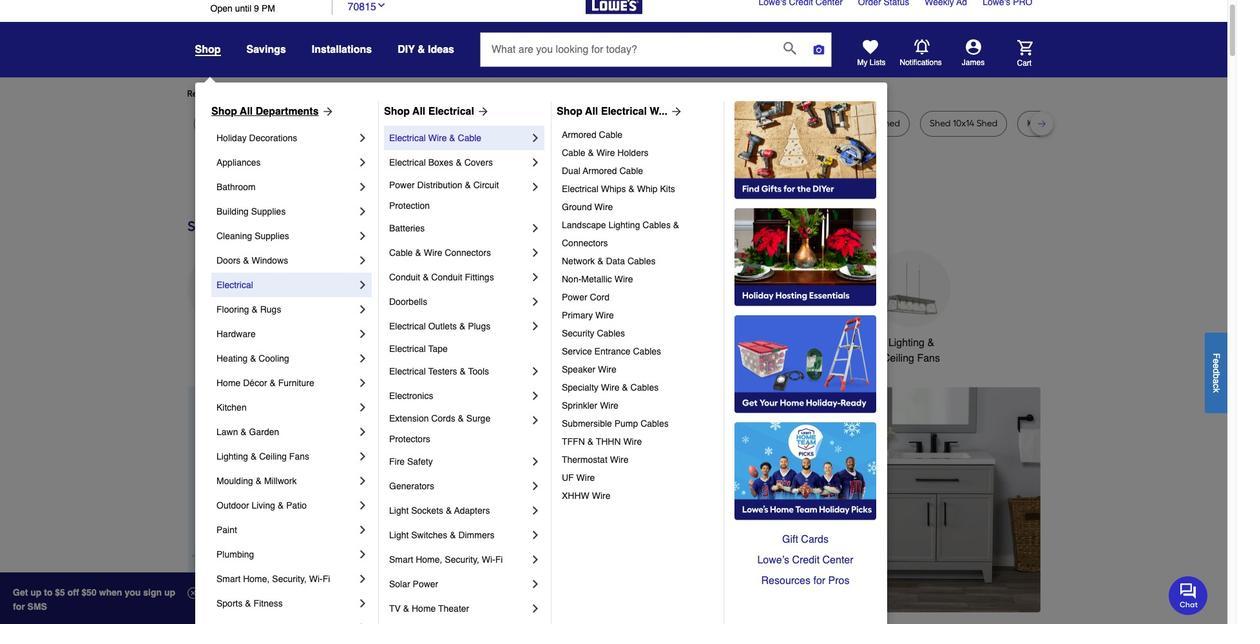 Task type: locate. For each thing, give the bounding box(es) containing it.
electrical for electrical testers & tools
[[389, 366, 426, 377]]

1 vertical spatial tools
[[468, 366, 489, 377]]

electrical inside 'link'
[[389, 366, 426, 377]]

1 horizontal spatial ceiling
[[883, 353, 915, 364]]

scroll to item #3 image
[[725, 589, 756, 594]]

chevron right image for the electrical wire & cable link
[[529, 132, 542, 144]]

shed right 10x14
[[977, 118, 998, 129]]

outdoor for outdoor living & patio
[[217, 500, 249, 511]]

wire for primary
[[596, 310, 614, 320]]

departments
[[256, 106, 319, 117]]

smart home
[[785, 337, 843, 349]]

chevron right image for heating & cooling
[[357, 352, 369, 365]]

0 horizontal spatial all
[[240, 106, 253, 117]]

refrigerator
[[480, 118, 529, 129]]

0 vertical spatial ceiling
[[883, 353, 915, 364]]

1 vertical spatial fi
[[323, 574, 330, 584]]

2 horizontal spatial smart
[[785, 337, 813, 349]]

0 horizontal spatial connectors
[[445, 248, 491, 258]]

power for power cord
[[562, 292, 588, 302]]

2 horizontal spatial lighting
[[889, 337, 925, 349]]

0 vertical spatial decorations
[[249, 133, 297, 143]]

all for shop all departments
[[240, 106, 253, 117]]

70815 button
[[348, 0, 387, 15]]

chevron right image for cleaning supplies
[[357, 230, 369, 242]]

outdoor
[[781, 118, 816, 129]]

smart home, security, wi-fi up fitness
[[217, 574, 330, 584]]

shop for shop all departments
[[211, 106, 237, 117]]

1 horizontal spatial you
[[419, 88, 434, 99]]

outdoor for outdoor tools & equipment
[[581, 337, 618, 349]]

tools inside 'link'
[[468, 366, 489, 377]]

1 horizontal spatial smart home, security, wi-fi
[[389, 554, 503, 565]]

1 horizontal spatial wi-
[[482, 554, 496, 565]]

cables up service entrance cables
[[597, 328, 625, 338]]

tffn
[[562, 436, 585, 447]]

0 horizontal spatial up
[[30, 587, 41, 598]]

cables down speaker wire link
[[631, 382, 659, 393]]

1 vertical spatial appliances
[[201, 337, 251, 349]]

0 vertical spatial outdoor
[[581, 337, 618, 349]]

tools inside outdoor tools & equipment
[[621, 337, 645, 349]]

cable up covers
[[458, 133, 482, 143]]

decorations down "christmas"
[[394, 353, 449, 364]]

shop up toilet
[[557, 106, 583, 117]]

3 all from the left
[[585, 106, 598, 117]]

cables
[[643, 220, 671, 230], [628, 256, 656, 266], [597, 328, 625, 338], [633, 346, 662, 357], [631, 382, 659, 393], [641, 418, 669, 429]]

2 you from the left
[[419, 88, 434, 99]]

security, down plumbing link at the bottom of the page
[[272, 574, 307, 584]]

tools up equipment
[[621, 337, 645, 349]]

0 horizontal spatial you
[[305, 88, 320, 99]]

you up arrow right icon
[[305, 88, 320, 99]]

0 vertical spatial fi
[[496, 554, 503, 565]]

w...
[[650, 106, 668, 117]]

wire right "uf"
[[577, 473, 595, 483]]

generators
[[389, 481, 435, 491]]

3 shed from the left
[[930, 118, 951, 129]]

wi- down plumbing link at the bottom of the page
[[309, 574, 323, 584]]

power distribution & circuit protection
[[389, 180, 502, 211]]

cable inside "link"
[[389, 248, 413, 258]]

flooring & rugs link
[[217, 297, 357, 322]]

you for more suggestions for you
[[419, 88, 434, 99]]

1 all from the left
[[240, 106, 253, 117]]

ceiling inside 'button'
[[883, 353, 915, 364]]

smart home, security, wi-fi link
[[389, 547, 529, 572], [217, 567, 357, 591]]

1 horizontal spatial security,
[[445, 554, 480, 565]]

decorations for holiday
[[249, 133, 297, 143]]

up to 40 percent off select vanities. plus, get free local delivery on select vanities. image
[[416, 387, 1041, 613]]

appliances down holiday
[[217, 157, 261, 168]]

1 conduit from the left
[[389, 272, 421, 282]]

2 horizontal spatial shop
[[557, 106, 583, 117]]

electrical up "christmas"
[[389, 321, 426, 331]]

primary wire link
[[562, 306, 715, 324]]

doors
[[217, 255, 241, 266]]

wire for specialty
[[601, 382, 620, 393]]

0 horizontal spatial arrow right image
[[474, 105, 490, 118]]

0 vertical spatial lighting & ceiling fans
[[883, 337, 941, 364]]

shop up "lawn mower"
[[211, 106, 237, 117]]

1 vertical spatial security,
[[272, 574, 307, 584]]

smart home button
[[775, 250, 853, 351]]

0 horizontal spatial security,
[[272, 574, 307, 584]]

wire down equipment
[[598, 364, 617, 375]]

cards
[[802, 534, 829, 545]]

2 horizontal spatial arrow right image
[[1017, 500, 1030, 512]]

2 e from the top
[[1212, 363, 1222, 368]]

tools down electrical tape link at the bottom left
[[468, 366, 489, 377]]

None search field
[[480, 32, 832, 79]]

arrow right image inside shop all electrical 'link'
[[474, 105, 490, 118]]

up left to
[[30, 587, 41, 598]]

& inside diy & ideas button
[[418, 44, 425, 55]]

fans inside 'button'
[[918, 353, 941, 364]]

outdoor
[[581, 337, 618, 349], [217, 500, 249, 511]]

supplies up cleaning supplies on the top left of page
[[251, 206, 286, 217]]

0 horizontal spatial kitchen
[[217, 402, 247, 413]]

& inside landscape lighting cables & connectors
[[674, 220, 680, 230]]

supplies inside 'link'
[[251, 206, 286, 217]]

appliances button
[[187, 250, 265, 351]]

bathroom
[[217, 182, 256, 192], [694, 337, 738, 349]]

home inside button
[[815, 337, 843, 349]]

cable down batteries
[[389, 248, 413, 258]]

1 vertical spatial home
[[217, 378, 241, 388]]

security, up 'solar power' link
[[445, 554, 480, 565]]

& inside lighting & ceiling fans 'button'
[[928, 337, 935, 349]]

speaker wire link
[[562, 360, 715, 378]]

submersible pump cables
[[562, 418, 669, 429]]

2 horizontal spatial all
[[585, 106, 598, 117]]

power inside the power distribution & circuit protection
[[389, 180, 415, 190]]

you
[[125, 587, 141, 598]]

0 vertical spatial tools
[[621, 337, 645, 349]]

0 vertical spatial fans
[[918, 353, 941, 364]]

power cord link
[[562, 288, 715, 306]]

outlets
[[429, 321, 457, 331]]

wire down cord
[[596, 310, 614, 320]]

1 vertical spatial kitchen
[[217, 402, 247, 413]]

light left switches
[[389, 530, 409, 540]]

& inside cable & wire connectors "link"
[[415, 248, 422, 258]]

electrical up ground
[[562, 184, 599, 194]]

all up mower
[[240, 106, 253, 117]]

connectors down batteries link
[[445, 248, 491, 258]]

1 vertical spatial home,
[[243, 574, 270, 584]]

connectors
[[562, 238, 608, 248], [445, 248, 491, 258]]

armored down toilet
[[562, 130, 597, 140]]

wire for sprinkler
[[600, 400, 619, 411]]

0 horizontal spatial smart home, security, wi-fi
[[217, 574, 330, 584]]

more
[[330, 88, 351, 99]]

chevron right image for electronics
[[529, 389, 542, 402]]

sports & fitness
[[217, 598, 283, 609]]

0 vertical spatial appliances
[[217, 157, 261, 168]]

0 horizontal spatial conduit
[[389, 272, 421, 282]]

uf wire link
[[562, 469, 715, 487]]

wire for xhhw
[[592, 491, 611, 501]]

wire down thhn
[[610, 455, 629, 465]]

1 light from the top
[[389, 505, 409, 516]]

search image
[[784, 42, 797, 55]]

boxes
[[429, 157, 454, 168]]

electrical up the quikrete
[[601, 106, 647, 117]]

3 shop from the left
[[557, 106, 583, 117]]

shed 10x14 shed
[[930, 118, 998, 129]]

lowe's
[[758, 554, 790, 566]]

for
[[291, 88, 303, 99], [406, 88, 417, 99], [814, 575, 826, 587], [13, 602, 25, 612]]

1 vertical spatial wi-
[[309, 574, 323, 584]]

for left 'pros'
[[814, 575, 826, 587]]

1 shop from the left
[[211, 106, 237, 117]]

1 horizontal spatial fi
[[496, 554, 503, 565]]

0 horizontal spatial tools
[[468, 366, 489, 377]]

home, for left smart home, security, wi-fi link
[[243, 574, 270, 584]]

ground
[[562, 202, 592, 212]]

2 all from the left
[[413, 106, 426, 117]]

home décor & furniture link
[[217, 371, 357, 395]]

0 vertical spatial smart home, security, wi-fi
[[389, 554, 503, 565]]

kitchen for kitchen faucets
[[483, 337, 517, 349]]

smart home, security, wi-fi down light switches & dimmers
[[389, 554, 503, 565]]

wire down specialty wire & cables
[[600, 400, 619, 411]]

until
[[235, 3, 252, 14]]

decorations
[[249, 133, 297, 143], [394, 353, 449, 364]]

wire down the data
[[615, 274, 633, 284]]

electrical left tape
[[389, 344, 426, 354]]

f e e d b a c k button
[[1206, 332, 1228, 413]]

0 horizontal spatial wi-
[[309, 574, 323, 584]]

diy & ideas button
[[398, 38, 454, 61]]

wire for electrical
[[429, 133, 447, 143]]

c
[[1212, 383, 1222, 388]]

chevron right image for rightmost smart home, security, wi-fi link
[[529, 553, 542, 566]]

lawn mower
[[203, 118, 256, 129]]

arrow right image inside shop all electrical w... link
[[668, 105, 683, 118]]

chevron right image
[[357, 156, 369, 169], [357, 181, 369, 193], [357, 205, 369, 218], [529, 222, 542, 235], [357, 230, 369, 242], [357, 254, 369, 267], [357, 303, 369, 316], [529, 320, 542, 333], [357, 352, 369, 365], [529, 365, 542, 378], [357, 377, 369, 389], [529, 389, 542, 402], [357, 401, 369, 414], [357, 426, 369, 438], [357, 450, 369, 463], [529, 480, 542, 493], [529, 504, 542, 517], [529, 529, 542, 542], [357, 548, 369, 561], [357, 597, 369, 610], [529, 602, 542, 615]]

fi down plumbing link at the bottom of the page
[[323, 574, 330, 584]]

home décor & furniture
[[217, 378, 314, 388]]

e up the b
[[1212, 363, 1222, 368]]

conduit up doorbells
[[389, 272, 421, 282]]

shed left outdoor
[[758, 118, 779, 129]]

smart home, security, wi-fi link up fitness
[[217, 567, 357, 591]]

& inside the electrical wire & cable link
[[450, 133, 456, 143]]

electrical
[[429, 106, 474, 117], [601, 106, 647, 117], [389, 133, 426, 143], [389, 157, 426, 168], [562, 184, 599, 194], [217, 280, 253, 290], [389, 321, 426, 331], [389, 344, 426, 354], [389, 366, 426, 377]]

1 vertical spatial ceiling
[[259, 451, 287, 462]]

1 vertical spatial supplies
[[255, 231, 289, 241]]

& inside light switches & dimmers link
[[450, 530, 456, 540]]

non-metallic wire
[[562, 274, 633, 284]]

fire
[[389, 456, 405, 467]]

chevron right image for electrical outlets & plugs
[[529, 320, 542, 333]]

power up protection
[[389, 180, 415, 190]]

power up primary
[[562, 292, 588, 302]]

you up shop all electrical
[[419, 88, 434, 99]]

decorations inside button
[[394, 353, 449, 364]]

wi- for left smart home, security, wi-fi link
[[309, 574, 323, 584]]

doors & windows
[[217, 255, 288, 266]]

solar power link
[[389, 572, 529, 596]]

primary
[[562, 310, 593, 320]]

flooring
[[217, 304, 249, 315]]

0 horizontal spatial outdoor
[[217, 500, 249, 511]]

electronics
[[389, 391, 434, 401]]

0 horizontal spatial home,
[[243, 574, 270, 584]]

lighting inside 'button'
[[889, 337, 925, 349]]

fi down light switches & dimmers link
[[496, 554, 503, 565]]

0 vertical spatial kitchen
[[483, 337, 517, 349]]

power up tv & home theater
[[413, 579, 439, 589]]

chevron right image for light sockets & adapters
[[529, 504, 542, 517]]

0 horizontal spatial bathroom
[[217, 182, 256, 192]]

electrical down door
[[389, 133, 426, 143]]

1 horizontal spatial lighting
[[609, 220, 640, 230]]

sprinkler
[[562, 400, 598, 411]]

chevron right image
[[357, 132, 369, 144], [529, 132, 542, 144], [529, 156, 542, 169], [529, 181, 542, 193], [529, 246, 542, 259], [529, 271, 542, 284], [357, 279, 369, 291], [529, 295, 542, 308], [357, 328, 369, 340], [529, 414, 542, 427], [529, 455, 542, 468], [357, 475, 369, 487], [357, 499, 369, 512], [357, 524, 369, 536], [529, 553, 542, 566], [357, 573, 369, 585], [529, 578, 542, 591], [357, 621, 369, 624]]

chevron right image for generators
[[529, 480, 542, 493]]

electrical left boxes
[[389, 157, 426, 168]]

up right sign
[[164, 587, 175, 598]]

1 vertical spatial smart home, security, wi-fi
[[217, 574, 330, 584]]

appliances up the heating
[[201, 337, 251, 349]]

electrical up 'electronics'
[[389, 366, 426, 377]]

1 horizontal spatial conduit
[[432, 272, 463, 282]]

chevron right image for electrical testers & tools
[[529, 365, 542, 378]]

connectors inside "link"
[[445, 248, 491, 258]]

1 horizontal spatial lighting & ceiling fans
[[883, 337, 941, 364]]

uf
[[562, 473, 574, 483]]

1 horizontal spatial up
[[164, 587, 175, 598]]

& inside home décor & furniture link
[[270, 378, 276, 388]]

lowe's home improvement lists image
[[863, 39, 878, 55]]

home, up sports & fitness
[[243, 574, 270, 584]]

ceiling
[[883, 353, 915, 364], [259, 451, 287, 462]]

1 horizontal spatial kitchen
[[483, 337, 517, 349]]

1 you from the left
[[305, 88, 320, 99]]

mower
[[228, 118, 256, 129]]

2 vertical spatial lighting
[[217, 451, 248, 462]]

wire up thermostat wire link
[[624, 436, 642, 447]]

0 vertical spatial lighting
[[609, 220, 640, 230]]

decorations down peel
[[249, 133, 297, 143]]

speaker wire
[[562, 364, 617, 375]]

for inside "link"
[[814, 575, 826, 587]]

chevron right image for the conduit & conduit fittings link
[[529, 271, 542, 284]]

wire up conduit & conduit fittings
[[424, 248, 443, 258]]

chevron right image for lighting & ceiling fans
[[357, 450, 369, 463]]

& inside cable & wire holders link
[[588, 148, 594, 158]]

lighting & ceiling fans
[[883, 337, 941, 364], [217, 451, 309, 462]]

1 vertical spatial outdoor
[[217, 500, 249, 511]]

& inside flooring & rugs link
[[252, 304, 258, 315]]

0 vertical spatial power
[[389, 180, 415, 190]]

light down the generators
[[389, 505, 409, 516]]

armored down cable & wire holders
[[583, 166, 617, 176]]

shop all electrical w... link
[[557, 104, 683, 119]]

lawn
[[203, 118, 226, 129]]

cables down 'ground wire' link
[[643, 220, 671, 230]]

arrow right image
[[319, 105, 334, 118]]

0 vertical spatial security,
[[445, 554, 480, 565]]

christmas
[[399, 337, 445, 349]]

surge
[[467, 413, 491, 424]]

power for power distribution & circuit protection
[[389, 180, 415, 190]]

& inside electrical boxes & covers link
[[456, 157, 462, 168]]

1 vertical spatial fans
[[289, 451, 309, 462]]

f
[[1212, 353, 1222, 358]]

outdoor inside outdoor tools & equipment
[[581, 337, 618, 349]]

home, for rightmost smart home, security, wi-fi link
[[416, 554, 443, 565]]

chat invite button image
[[1170, 575, 1209, 615]]

peel
[[286, 118, 303, 129]]

1 horizontal spatial home
[[412, 603, 436, 614]]

all for shop all electrical w...
[[585, 106, 598, 117]]

shop up door
[[384, 106, 410, 117]]

1 horizontal spatial decorations
[[394, 353, 449, 364]]

1 shed from the left
[[758, 118, 779, 129]]

electrical up flooring on the left of page
[[217, 280, 253, 290]]

supplies for cleaning supplies
[[255, 231, 289, 241]]

1 horizontal spatial shop
[[384, 106, 410, 117]]

electrical testers & tools
[[389, 366, 489, 377]]

lighting & ceiling fans button
[[873, 250, 951, 366]]

chevron right image for plumbing
[[357, 548, 369, 561]]

& inside "tffn & thhn wire" link
[[588, 436, 594, 447]]

0 vertical spatial smart
[[785, 337, 813, 349]]

connectors inside landscape lighting cables & connectors
[[562, 238, 608, 248]]

fans
[[918, 353, 941, 364], [289, 451, 309, 462]]

0 vertical spatial home
[[815, 337, 843, 349]]

1 horizontal spatial fans
[[918, 353, 941, 364]]

2 horizontal spatial home
[[815, 337, 843, 349]]

1 vertical spatial light
[[389, 530, 409, 540]]

1 horizontal spatial tools
[[621, 337, 645, 349]]

home,
[[416, 554, 443, 565], [243, 574, 270, 584]]

tv & home theater
[[389, 603, 470, 614]]

scroll to item #2 image
[[694, 589, 725, 594]]

1 e from the top
[[1212, 358, 1222, 363]]

shop for shop all electrical
[[384, 106, 410, 117]]

searches
[[251, 88, 289, 99]]

1 horizontal spatial all
[[413, 106, 426, 117]]

conduit down cable & wire connectors
[[432, 272, 463, 282]]

& inside tv & home theater link
[[403, 603, 409, 614]]

submersible
[[562, 418, 612, 429]]

1 vertical spatial smart
[[389, 554, 413, 565]]

all inside 'link'
[[413, 106, 426, 117]]

ground wire
[[562, 202, 613, 212]]

cable down holders at the top
[[620, 166, 643, 176]]

get your home holiday-ready. image
[[735, 315, 877, 413]]

kits
[[660, 184, 676, 194]]

for down 'get'
[[13, 602, 25, 612]]

shed right storage
[[880, 118, 901, 129]]

decorations for christmas
[[394, 353, 449, 364]]

supplies up windows
[[255, 231, 289, 241]]

holiday hosting essentials. image
[[735, 208, 877, 306]]

0 vertical spatial supplies
[[251, 206, 286, 217]]

security,
[[445, 554, 480, 565], [272, 574, 307, 584]]

fitness
[[254, 598, 283, 609]]

2 vertical spatial smart
[[217, 574, 241, 584]]

0 vertical spatial wi-
[[482, 554, 496, 565]]

generators link
[[389, 474, 529, 498]]

1 vertical spatial decorations
[[394, 353, 449, 364]]

connectors down the landscape
[[562, 238, 608, 248]]

a
[[1212, 378, 1222, 384]]

shop inside 'link'
[[384, 106, 410, 117]]

1 up from the left
[[30, 587, 41, 598]]

chevron right image for holiday decorations link
[[357, 132, 369, 144]]

kitchen inside button
[[483, 337, 517, 349]]

cables down sprinkler wire link
[[641, 418, 669, 429]]

wire down whips
[[595, 202, 613, 212]]

25 days of deals. don't miss deals every day. same-day delivery on in-stock orders placed by 2 p m. image
[[187, 387, 396, 612]]

1 vertical spatial power
[[562, 292, 588, 302]]

wire for speaker
[[598, 364, 617, 375]]

1 horizontal spatial home,
[[416, 554, 443, 565]]

wire up sprinkler wire
[[601, 382, 620, 393]]

arrow right image for shop all electrical w...
[[668, 105, 683, 118]]

pros
[[829, 575, 850, 587]]

2 shop from the left
[[384, 106, 410, 117]]

my lists
[[858, 58, 886, 67]]

0 horizontal spatial shop
[[211, 106, 237, 117]]

lowe's home improvement notification center image
[[915, 39, 930, 55]]

shed left 10x14
[[930, 118, 951, 129]]

furniture
[[278, 378, 314, 388]]

to
[[44, 587, 53, 598]]

chevron right image for building supplies
[[357, 205, 369, 218]]

wire right xhhw
[[592, 491, 611, 501]]

open
[[210, 3, 233, 14]]

0 vertical spatial home,
[[416, 554, 443, 565]]

smart home, security, wi-fi link down light switches & dimmers
[[389, 547, 529, 572]]

0 horizontal spatial decorations
[[249, 133, 297, 143]]

1 horizontal spatial arrow right image
[[668, 105, 683, 118]]

e up d
[[1212, 358, 1222, 363]]

all up door interior
[[413, 106, 426, 117]]

0 vertical spatial bathroom
[[217, 182, 256, 192]]

cables inside landscape lighting cables & connectors
[[643, 220, 671, 230]]

1 horizontal spatial bathroom
[[694, 337, 738, 349]]

1 horizontal spatial outdoor
[[581, 337, 618, 349]]

& inside "lighting & ceiling fans" link
[[251, 451, 257, 462]]

wi- for rightmost smart home, security, wi-fi link
[[482, 554, 496, 565]]

9
[[254, 3, 259, 14]]

kitchen down plugs
[[483, 337, 517, 349]]

home, down switches
[[416, 554, 443, 565]]

extension cords & surge protectors
[[389, 413, 493, 444]]

1 horizontal spatial connectors
[[562, 238, 608, 248]]

1 vertical spatial bathroom
[[694, 337, 738, 349]]

1 vertical spatial lighting
[[889, 337, 925, 349]]

wire down interior
[[429, 133, 447, 143]]

2 light from the top
[[389, 530, 409, 540]]

0 vertical spatial light
[[389, 505, 409, 516]]

light for light switches & dimmers
[[389, 530, 409, 540]]

kitchen up lawn
[[217, 402, 247, 413]]

0 horizontal spatial fi
[[323, 574, 330, 584]]

appliances inside button
[[201, 337, 251, 349]]

2 shed from the left
[[880, 118, 901, 129]]

fi for chevron right icon for left smart home, security, wi-fi link
[[323, 574, 330, 584]]

wi- down dimmers
[[482, 554, 496, 565]]

0 horizontal spatial ceiling
[[259, 451, 287, 462]]

all up armored cable
[[585, 106, 598, 117]]

wire for ground
[[595, 202, 613, 212]]

arrow right image
[[474, 105, 490, 118], [668, 105, 683, 118], [1017, 500, 1030, 512]]

chevron right image for 'solar power' link
[[529, 578, 542, 591]]

& inside network & data cables 'link'
[[598, 256, 604, 266]]

1 vertical spatial lighting & ceiling fans
[[217, 451, 309, 462]]

lowe's home team holiday picks. image
[[735, 422, 877, 520]]



Task type: vqa. For each thing, say whether or not it's contained in the screenshot.
Adler Spot Resist Stainless Single Handle Pull- down Kitchen Faucet with Deck Plate
no



Task type: describe. For each thing, give the bounding box(es) containing it.
outdoor living & patio link
[[217, 493, 357, 518]]

0 vertical spatial armored
[[562, 130, 597, 140]]

chevron right image for kitchen
[[357, 401, 369, 414]]

protectors
[[389, 434, 431, 444]]

light for light sockets & adapters
[[389, 505, 409, 516]]

electrical tape
[[389, 344, 448, 354]]

wire up dual armored cable
[[597, 148, 615, 158]]

shop all departments link
[[211, 104, 334, 119]]

plumbing link
[[217, 542, 357, 567]]

more suggestions for you link
[[330, 88, 445, 101]]

fi for rightmost smart home, security, wi-fi link chevron right icon
[[496, 554, 503, 565]]

& inside "extension cords & surge protectors"
[[458, 413, 464, 424]]

chevron right image for paint link
[[357, 524, 369, 536]]

chevron right image for extension cords & surge protectors link
[[529, 414, 542, 427]]

Search Query text field
[[481, 33, 774, 66]]

non-metallic wire link
[[562, 270, 715, 288]]

& inside the power distribution & circuit protection
[[465, 180, 471, 190]]

shop 25 days of deals by category image
[[187, 215, 1041, 237]]

kitchen for kitchen
[[217, 402, 247, 413]]

lowe's home improvement logo image
[[586, 0, 642, 29]]

electrical link
[[217, 273, 357, 297]]

submersible pump cables link
[[562, 415, 715, 433]]

all for shop all electrical
[[413, 106, 426, 117]]

tffn & thhn wire link
[[562, 433, 715, 451]]

batteries link
[[389, 216, 529, 240]]

chevron right image for tv & home theater
[[529, 602, 542, 615]]

rugs
[[260, 304, 281, 315]]

you for recommended searches for you
[[305, 88, 320, 99]]

cart
[[1018, 58, 1032, 67]]

chevron right image for light switches & dimmers
[[529, 529, 542, 542]]

holiday decorations link
[[217, 126, 357, 150]]

building supplies
[[217, 206, 286, 217]]

& inside sports & fitness link
[[245, 598, 251, 609]]

bathroom inside button
[[694, 337, 738, 349]]

suggestions
[[353, 88, 404, 99]]

wire for uf
[[577, 473, 595, 483]]

0 horizontal spatial smart home, security, wi-fi link
[[217, 567, 357, 591]]

lawn & garden
[[217, 427, 279, 437]]

thhn
[[596, 436, 621, 447]]

& inside outdoor living & patio link
[[278, 500, 284, 511]]

board
[[704, 118, 728, 129]]

camera image
[[813, 43, 826, 56]]

non-
[[562, 274, 582, 284]]

data
[[606, 256, 625, 266]]

chevron right image for flooring & rugs
[[357, 303, 369, 316]]

conduit & conduit fittings link
[[389, 265, 529, 289]]

sports
[[217, 598, 243, 609]]

quikrete
[[609, 118, 644, 129]]

james button
[[943, 39, 1005, 68]]

credit
[[793, 554, 820, 566]]

arrow left image
[[427, 500, 440, 512]]

chevron right image for left smart home, security, wi-fi link
[[357, 573, 369, 585]]

& inside specialty wire & cables link
[[622, 382, 628, 393]]

electrical whips & whip kits
[[562, 184, 676, 194]]

doors & windows link
[[217, 248, 357, 273]]

landscape lighting cables & connectors link
[[562, 216, 715, 252]]

chevron right image for power distribution & circuit protection link
[[529, 181, 542, 193]]

shop for shop all electrical w...
[[557, 106, 583, 117]]

theater
[[438, 603, 470, 614]]

fittings
[[465, 272, 494, 282]]

electrical for electrical whips & whip kits
[[562, 184, 599, 194]]

electrical up interior
[[429, 106, 474, 117]]

electrical for electrical tape
[[389, 344, 426, 354]]

get up to $5 off $50 when you sign up for sms
[[13, 587, 175, 612]]

& inside electrical testers & tools 'link'
[[460, 366, 466, 377]]

1 horizontal spatial smart home, security, wi-fi link
[[389, 547, 529, 572]]

diy
[[398, 44, 415, 55]]

& inside lawn & garden link
[[241, 427, 247, 437]]

dual armored cable
[[562, 166, 643, 176]]

door
[[399, 118, 419, 129]]

for up shop all electrical
[[406, 88, 417, 99]]

millwork
[[264, 476, 297, 486]]

gift cards
[[783, 534, 829, 545]]

power distribution & circuit protection link
[[389, 175, 529, 216]]

tv & home theater link
[[389, 596, 529, 621]]

electrical for electrical boxes & covers
[[389, 157, 426, 168]]

shed for shed 10x14 shed
[[930, 118, 951, 129]]

electronics link
[[389, 384, 529, 408]]

& inside outdoor tools & equipment
[[648, 337, 655, 349]]

cable up dual
[[562, 148, 586, 158]]

fire safety link
[[389, 449, 529, 474]]

chevron right image for doorbells link
[[529, 295, 542, 308]]

& inside moulding & millwork "link"
[[256, 476, 262, 486]]

10x14
[[953, 118, 975, 129]]

lighting inside landscape lighting cables & connectors
[[609, 220, 640, 230]]

& inside doors & windows link
[[243, 255, 249, 266]]

holders
[[618, 148, 649, 158]]

security
[[562, 328, 595, 338]]

& inside light sockets & adapters link
[[446, 505, 452, 516]]

hardware
[[217, 329, 256, 339]]

toilet
[[558, 118, 580, 129]]

lawn
[[217, 427, 238, 437]]

cleaning supplies
[[217, 231, 289, 241]]

& inside electrical whips & whip kits link
[[629, 184, 635, 194]]

0 horizontal spatial home
[[217, 378, 241, 388]]

cable up cable & wire holders
[[599, 130, 623, 140]]

wire inside "link"
[[424, 248, 443, 258]]

chevron right image for home décor & furniture
[[357, 377, 369, 389]]

doorbells
[[389, 297, 428, 307]]

diy & ideas
[[398, 44, 454, 55]]

cables down security cables link on the bottom of the page
[[633, 346, 662, 357]]

security, for rightmost smart home, security, wi-fi link
[[445, 554, 480, 565]]

cable & wire holders
[[562, 148, 649, 158]]

shed for shed outdoor storage
[[758, 118, 779, 129]]

0 horizontal spatial lighting
[[217, 451, 248, 462]]

1 vertical spatial armored
[[583, 166, 617, 176]]

2 vertical spatial home
[[412, 603, 436, 614]]

sprinkler wire
[[562, 400, 619, 411]]

extension cords & surge protectors link
[[389, 408, 529, 449]]

safety
[[407, 456, 433, 467]]

chevron right image for fire safety link
[[529, 455, 542, 468]]

chevron right image for sports & fitness
[[357, 597, 369, 610]]

0 horizontal spatial fans
[[289, 451, 309, 462]]

building supplies link
[[217, 199, 357, 224]]

find gifts for the diyer. image
[[735, 101, 877, 199]]

2 up from the left
[[164, 587, 175, 598]]

for up departments
[[291, 88, 303, 99]]

wire for thermostat
[[610, 455, 629, 465]]

hardie board
[[674, 118, 728, 129]]

chevron right image for lawn & garden
[[357, 426, 369, 438]]

savings button
[[247, 38, 286, 61]]

lowe's credit center
[[758, 554, 854, 566]]

tape
[[428, 344, 448, 354]]

heating
[[217, 353, 248, 364]]

service
[[562, 346, 592, 357]]

chevron right image for doors & windows
[[357, 254, 369, 267]]

b
[[1212, 373, 1222, 378]]

chevron right image for moulding & millwork "link"
[[357, 475, 369, 487]]

70815
[[348, 1, 377, 13]]

electrical for electrical
[[217, 280, 253, 290]]

& inside electrical outlets & plugs link
[[460, 321, 466, 331]]

electrical for electrical outlets & plugs
[[389, 321, 426, 331]]

chevron right image for the electrical 'link'
[[357, 279, 369, 291]]

notifications
[[900, 58, 942, 67]]

cart button
[[1000, 40, 1033, 68]]

metallic
[[582, 274, 612, 284]]

arrow right image for shop all electrical
[[474, 105, 490, 118]]

security, for left smart home, security, wi-fi link
[[272, 574, 307, 584]]

cables up non-metallic wire link
[[628, 256, 656, 266]]

2 conduit from the left
[[432, 272, 463, 282]]

chevron right image for electrical boxes & covers link
[[529, 156, 542, 169]]

chevron right image for batteries
[[529, 222, 542, 235]]

shop all electrical w...
[[557, 106, 668, 117]]

for inside get up to $5 off $50 when you sign up for sms
[[13, 602, 25, 612]]

plumbing
[[217, 549, 254, 560]]

chevron right image for bathroom
[[357, 181, 369, 193]]

chevron down image
[[377, 0, 387, 10]]

& inside the conduit & conduit fittings link
[[423, 272, 429, 282]]

interior
[[421, 118, 450, 129]]

solar
[[389, 579, 410, 589]]

gift cards link
[[735, 529, 877, 550]]

0 horizontal spatial smart
[[217, 574, 241, 584]]

off
[[68, 587, 79, 598]]

& inside heating & cooling link
[[250, 353, 256, 364]]

lowe's wishes you and your family a happy hanukkah. image
[[187, 170, 1041, 202]]

lighting & ceiling fans inside lighting & ceiling fans 'button'
[[883, 337, 941, 364]]

installations button
[[312, 38, 372, 61]]

supplies for building supplies
[[251, 206, 286, 217]]

specialty
[[562, 382, 599, 393]]

my
[[858, 58, 868, 67]]

chevron right image for hardware link
[[357, 328, 369, 340]]

2 vertical spatial power
[[413, 579, 439, 589]]

chevron right image for cable & wire connectors "link"
[[529, 246, 542, 259]]

chevron right image for appliances
[[357, 156, 369, 169]]

décor
[[243, 378, 267, 388]]

electrical for electrical wire & cable
[[389, 133, 426, 143]]

4 shed from the left
[[977, 118, 998, 129]]

hardie
[[674, 118, 701, 129]]

lawn & garden link
[[217, 420, 357, 444]]

lowe's home improvement cart image
[[1018, 40, 1033, 55]]

light switches & dimmers
[[389, 530, 495, 540]]

electrical boxes & covers link
[[389, 150, 529, 175]]

shed for shed
[[880, 118, 901, 129]]

kitchen link
[[217, 395, 357, 420]]

1 horizontal spatial smart
[[389, 554, 413, 565]]

dual armored cable link
[[562, 162, 715, 180]]

more suggestions for you
[[330, 88, 434, 99]]

tv
[[389, 603, 401, 614]]

stick
[[305, 118, 324, 129]]

doorbells link
[[389, 289, 529, 314]]

tffn & thhn wire
[[562, 436, 642, 447]]

$50
[[82, 587, 97, 598]]

electrical outlets & plugs link
[[389, 314, 529, 338]]

chevron right image for outdoor living & patio link
[[357, 499, 369, 512]]

0 horizontal spatial lighting & ceiling fans
[[217, 451, 309, 462]]

recommended searches for you heading
[[187, 88, 1041, 101]]

$5
[[55, 587, 65, 598]]

smart inside button
[[785, 337, 813, 349]]



